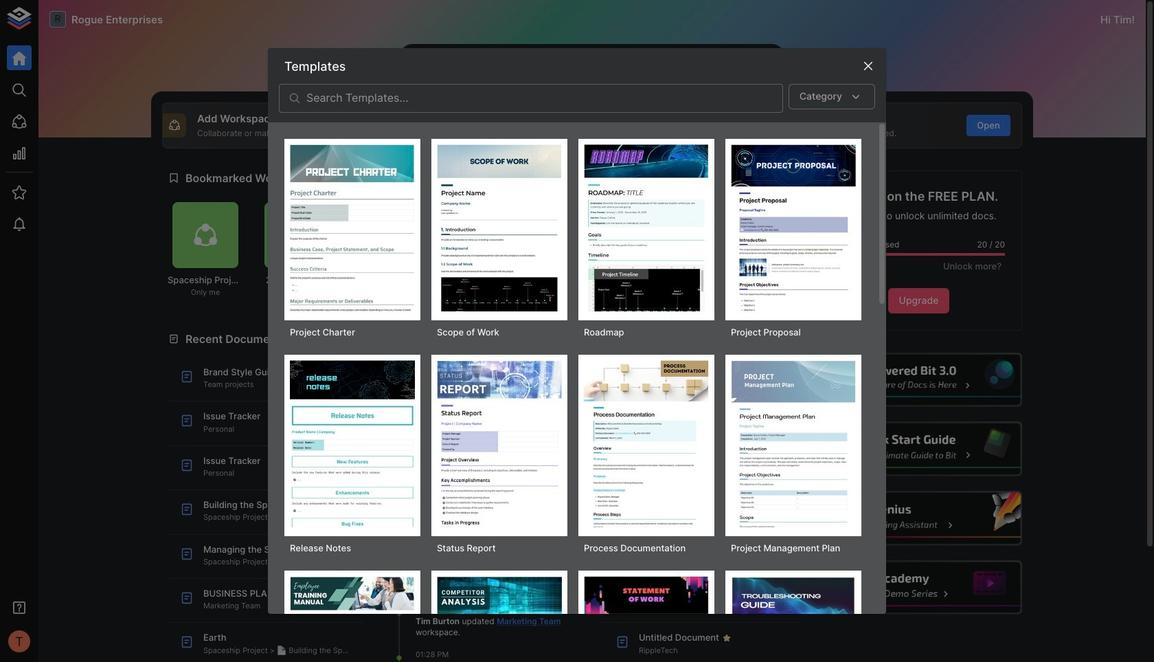 Task type: describe. For each thing, give the bounding box(es) containing it.
2 help image from the top
[[816, 422, 1023, 476]]

4 help image from the top
[[816, 560, 1023, 615]]

statement of work image
[[584, 576, 709, 662]]

process documentation image
[[584, 360, 709, 527]]

status report image
[[437, 360, 562, 527]]

Search Templates... text field
[[307, 84, 784, 113]]

troubleshooting guide image
[[731, 576, 857, 662]]



Task type: locate. For each thing, give the bounding box(es) containing it.
help image
[[816, 352, 1023, 407], [816, 422, 1023, 476], [816, 491, 1023, 546], [816, 560, 1023, 615]]

employee training manual image
[[290, 576, 415, 662]]

1 help image from the top
[[816, 352, 1023, 407]]

roadmap image
[[584, 145, 709, 311]]

release notes image
[[290, 360, 415, 527]]

project charter image
[[290, 145, 415, 311]]

scope of work image
[[437, 145, 562, 311]]

dialog
[[268, 48, 887, 662]]

competitor research report image
[[437, 576, 562, 662]]

3 help image from the top
[[816, 491, 1023, 546]]

project management plan image
[[731, 360, 857, 527]]

project proposal image
[[731, 145, 857, 311]]



Task type: vqa. For each thing, say whether or not it's contained in the screenshot.
Status Report image
yes



